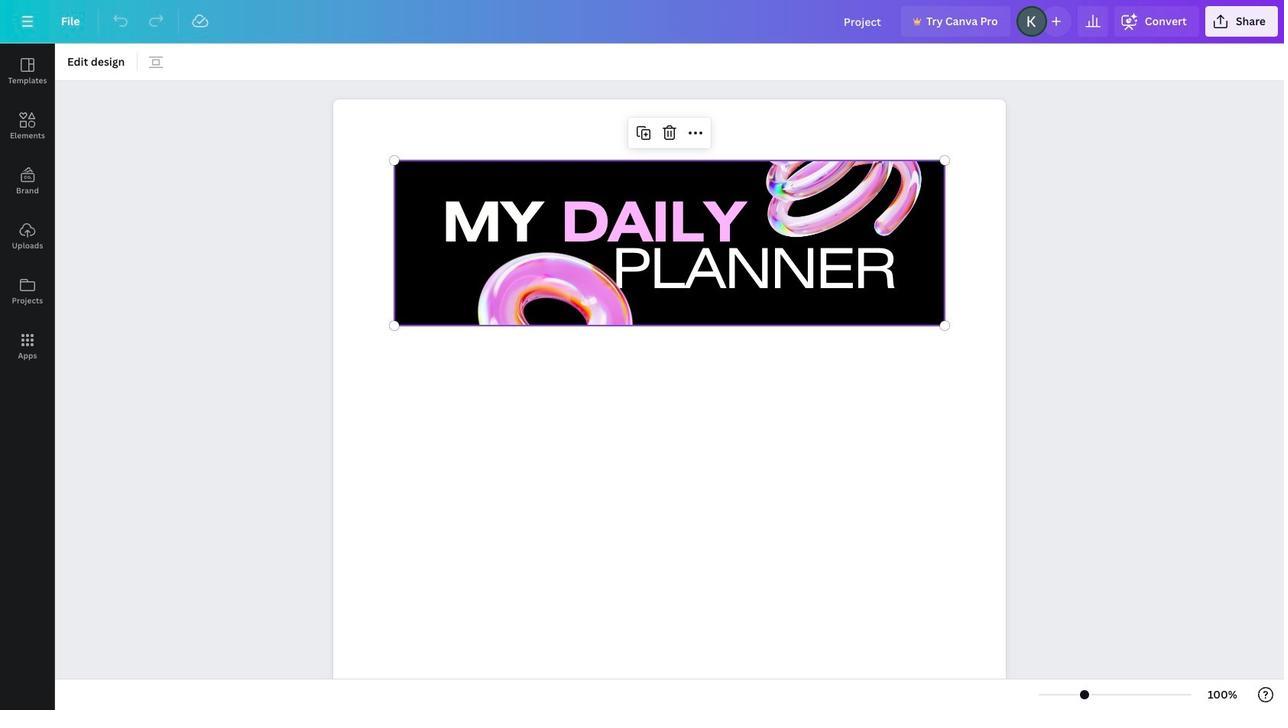 Task type: locate. For each thing, give the bounding box(es) containing it.
None text field
[[333, 91, 1006, 710]]

Zoom button
[[1198, 683, 1248, 707]]

main menu bar
[[0, 0, 1284, 44]]



Task type: vqa. For each thing, say whether or not it's contained in the screenshot.
left on
no



Task type: describe. For each thing, give the bounding box(es) containing it.
side panel tab list
[[0, 44, 55, 374]]

Design title text field
[[832, 6, 895, 37]]



